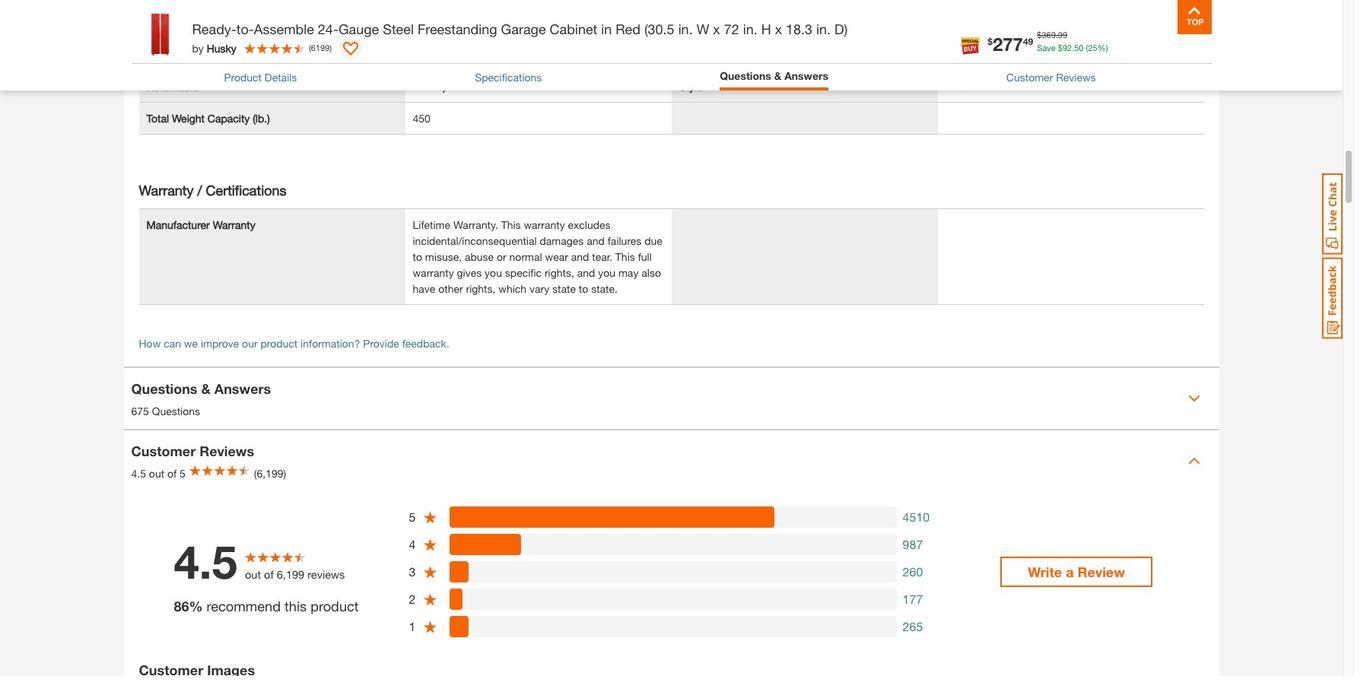 Task type: locate. For each thing, give the bounding box(es) containing it.
can
[[164, 337, 181, 350]]

0 horizontal spatial x
[[713, 21, 721, 37]]

0 horizontal spatial in.
[[679, 21, 693, 37]]

0 vertical spatial .
[[1056, 30, 1059, 40]]

this up or
[[501, 219, 521, 232]]

0 horizontal spatial you
[[485, 267, 502, 280]]

0 vertical spatial 5
[[180, 467, 186, 480]]

returnable
[[147, 80, 199, 93]]

4510
[[903, 510, 930, 525]]

rights, down wear
[[545, 267, 575, 280]]

out
[[149, 467, 164, 480], [245, 568, 261, 581]]

how can we improve our product information? provide feedback. link
[[139, 337, 450, 350]]

reviews up (6,199)
[[200, 443, 254, 460]]

out down 675
[[149, 467, 164, 480]]

1 star icon image from the top
[[423, 510, 438, 525]]

product details
[[224, 71, 297, 84]]

0 horizontal spatial customer
[[131, 443, 196, 460]]

97.3 lb
[[946, 48, 978, 61]]

0 horizontal spatial .
[[1056, 30, 1059, 40]]

x right h
[[775, 21, 783, 37]]

1 horizontal spatial answers
[[785, 69, 829, 82]]

vary
[[530, 283, 550, 296]]

customer reviews up 4.5 out of 5
[[131, 443, 254, 460]]

0 horizontal spatial this
[[501, 219, 521, 232]]

(
[[1087, 42, 1089, 52], [309, 42, 311, 52]]

4.5 up %
[[174, 535, 237, 589]]

to left misuse,
[[413, 251, 422, 264]]

w
[[697, 21, 710, 37]]

0 horizontal spatial $
[[988, 35, 993, 47]]

25
[[1089, 42, 1098, 52]]

2 horizontal spatial $
[[1059, 42, 1063, 52]]

misuse,
[[425, 251, 462, 264]]

top button
[[1178, 0, 1212, 34]]

2 vertical spatial questions
[[152, 405, 200, 418]]

in. left w at the top of the page
[[679, 21, 693, 37]]

1 horizontal spatial rights,
[[545, 267, 575, 280]]

star icon image for 4
[[423, 538, 438, 553]]

1 horizontal spatial x
[[775, 21, 783, 37]]

1 you from the left
[[485, 267, 502, 280]]

0 horizontal spatial rights,
[[466, 283, 496, 296]]

1 vertical spatial to
[[579, 283, 589, 296]]

x right w at the top of the page
[[713, 21, 721, 37]]

garage
[[501, 21, 546, 37]]

star icon image for 1
[[423, 620, 438, 635]]

which
[[499, 283, 527, 296]]

1 vertical spatial out
[[245, 568, 261, 581]]

and
[[587, 235, 605, 248], [571, 251, 589, 264], [578, 267, 596, 280]]

write
[[1029, 564, 1063, 581]]

(lb.)
[[253, 112, 270, 125]]

6,199
[[277, 568, 305, 581]]

questions down 72
[[720, 69, 772, 82]]

1 x from the left
[[713, 21, 721, 37]]

number
[[147, 48, 185, 61]]

have
[[413, 283, 436, 296]]

1 horizontal spatial 4.5
[[174, 535, 237, 589]]

2 in. from the left
[[743, 21, 758, 37]]

& for questions & answers
[[775, 69, 782, 82]]

star icon image
[[423, 510, 438, 525], [423, 538, 438, 553], [423, 565, 438, 580], [423, 593, 438, 608], [423, 620, 438, 635]]

1 ( from the left
[[1087, 42, 1089, 52]]

1 vertical spatial this
[[616, 251, 635, 264]]

$ for 277
[[988, 35, 993, 47]]

1 vertical spatial questions
[[131, 380, 198, 397]]

entry
[[446, 16, 471, 29]]

1 horizontal spatial of
[[188, 48, 197, 61]]

rights, down gives at the top
[[466, 283, 496, 296]]

we
[[184, 337, 198, 350]]

warranty down certifications
[[213, 219, 255, 232]]

1 horizontal spatial reviews
[[1057, 71, 1097, 84]]

2 vertical spatial of
[[264, 568, 274, 581]]

4.5 down 675
[[131, 467, 146, 480]]

may
[[619, 267, 639, 280]]

1 vertical spatial answers
[[215, 380, 271, 397]]

277
[[993, 33, 1024, 54]]

1 vertical spatial &
[[201, 380, 211, 397]]

a
[[1067, 564, 1074, 581]]

0 horizontal spatial out
[[149, 467, 164, 480]]

star icon image for 5
[[423, 510, 438, 525]]

warranty left '/'
[[139, 182, 194, 199]]

72
[[724, 21, 740, 37]]

0 vertical spatial warranty
[[524, 219, 565, 232]]

1 horizontal spatial (
[[1087, 42, 1089, 52]]

product details button
[[224, 69, 297, 85], [224, 69, 297, 85]]

h
[[762, 21, 772, 37]]

rights,
[[545, 267, 575, 280], [466, 283, 496, 296]]

customer reviews button
[[1007, 69, 1097, 85], [1007, 69, 1097, 85]]

1 horizontal spatial 5
[[409, 510, 416, 525]]

.
[[1056, 30, 1059, 40], [1073, 42, 1075, 52]]

0 horizontal spatial (
[[309, 42, 311, 52]]

out up the recommend
[[245, 568, 261, 581]]

and down the tear.
[[578, 267, 596, 280]]

day
[[429, 80, 448, 93]]

our
[[242, 337, 258, 350]]

other
[[439, 283, 463, 296]]

24-
[[318, 21, 339, 37]]

1 horizontal spatial &
[[775, 69, 782, 82]]

1 vertical spatial customer
[[131, 443, 196, 460]]

2 caret image from the top
[[1189, 455, 1201, 468]]

1 vertical spatial caret image
[[1189, 455, 1201, 468]]

in.
[[679, 21, 693, 37], [743, 21, 758, 37], [817, 21, 831, 37]]

material
[[679, 16, 717, 29]]

1 horizontal spatial $
[[1038, 30, 1042, 40]]

0 horizontal spatial reviews
[[200, 443, 254, 460]]

questions & answers
[[720, 69, 829, 82]]

you down or
[[485, 267, 502, 280]]

1 horizontal spatial warranty
[[213, 219, 255, 232]]

0 horizontal spatial 4.5
[[131, 467, 146, 480]]

1 horizontal spatial you
[[598, 267, 616, 280]]

save
[[1038, 42, 1056, 52]]

0 vertical spatial &
[[775, 69, 782, 82]]

state.
[[592, 283, 618, 296]]

0 horizontal spatial product
[[261, 337, 298, 350]]

red
[[616, 21, 641, 37]]

warranty up have
[[413, 267, 454, 280]]

of
[[188, 48, 197, 61], [167, 467, 177, 480], [264, 568, 274, 581]]

and down excludes
[[587, 235, 605, 248]]

3 in. from the left
[[817, 21, 831, 37]]

questions for questions & answers 675 questions
[[131, 380, 198, 397]]

1 vertical spatial customer reviews
[[131, 443, 254, 460]]

assemble
[[254, 21, 314, 37]]

how
[[139, 337, 161, 350]]

0 vertical spatial caret image
[[1189, 393, 1201, 405]]

90-day
[[413, 80, 448, 93]]

information?
[[301, 337, 360, 350]]

damages
[[540, 235, 584, 248]]

review
[[1078, 564, 1126, 581]]

answers down the "our"
[[215, 380, 271, 397]]

$
[[1038, 30, 1042, 40], [988, 35, 993, 47], [1059, 42, 1063, 52]]

1 vertical spatial and
[[571, 251, 589, 264]]

reviews down 50
[[1057, 71, 1097, 84]]

0 vertical spatial reviews
[[1057, 71, 1097, 84]]

1 horizontal spatial product
[[311, 598, 359, 615]]

2 star icon image from the top
[[423, 538, 438, 553]]

( inside $ 369 . 99 save $ 92 . 50 ( 25 %)
[[1087, 42, 1089, 52]]

& inside questions & answers 675 questions
[[201, 380, 211, 397]]

5 star icon image from the top
[[423, 620, 438, 635]]

questions up 675
[[131, 380, 198, 397]]

2 vertical spatial and
[[578, 267, 596, 280]]

1 horizontal spatial customer reviews
[[1007, 71, 1097, 84]]

1 horizontal spatial to
[[579, 283, 589, 296]]

0 vertical spatial answers
[[785, 69, 829, 82]]

caret image for questions & answers
[[1189, 393, 1201, 405]]

customer reviews down "save"
[[1007, 71, 1097, 84]]

cabinet
[[550, 21, 598, 37]]

0 horizontal spatial to
[[413, 251, 422, 264]]

capacity
[[208, 112, 250, 125]]

97.3
[[946, 48, 967, 61]]

warranty
[[524, 219, 565, 232], [413, 267, 454, 280]]

type
[[173, 16, 195, 29]]

2 horizontal spatial of
[[264, 568, 274, 581]]

in. left h
[[743, 21, 758, 37]]

abuse
[[465, 251, 494, 264]]

1 vertical spatial warranty
[[413, 267, 454, 280]]

0 vertical spatial 4.5
[[131, 467, 146, 480]]

product down reviews
[[311, 598, 359, 615]]

0 vertical spatial product
[[261, 337, 298, 350]]

$ inside $ 277 49
[[988, 35, 993, 47]]

0 horizontal spatial warranty
[[413, 267, 454, 280]]

2 ( from the left
[[309, 42, 311, 52]]

(30.5
[[645, 21, 675, 37]]

0 horizontal spatial answers
[[215, 380, 271, 397]]

1 vertical spatial 4.5
[[174, 535, 237, 589]]

4 star icon image from the top
[[423, 593, 438, 608]]

in. left d)
[[817, 21, 831, 37]]

product
[[224, 71, 262, 84]]

this down failures
[[616, 251, 635, 264]]

3 star icon image from the top
[[423, 565, 438, 580]]

1 horizontal spatial customer
[[1007, 71, 1054, 84]]

you up state.
[[598, 267, 616, 280]]

0 vertical spatial questions
[[720, 69, 772, 82]]

1 horizontal spatial this
[[616, 251, 635, 264]]

2 you from the left
[[598, 267, 616, 280]]

customer down "save"
[[1007, 71, 1054, 84]]

answers inside questions & answers 675 questions
[[215, 380, 271, 397]]

( right 50
[[1087, 42, 1089, 52]]

product right the "our"
[[261, 337, 298, 350]]

customer up 4.5 out of 5
[[131, 443, 196, 460]]

to right state
[[579, 283, 589, 296]]

1 in. from the left
[[679, 21, 693, 37]]

keyed
[[413, 16, 443, 29]]

failures
[[608, 235, 642, 248]]

1 horizontal spatial .
[[1073, 42, 1075, 52]]

answers
[[785, 69, 829, 82], [215, 380, 271, 397]]

caret image
[[1189, 393, 1201, 405], [1189, 455, 1201, 468]]

1 horizontal spatial warranty
[[524, 219, 565, 232]]

0 horizontal spatial warranty
[[139, 182, 194, 199]]

0 horizontal spatial customer reviews
[[131, 443, 254, 460]]

0 horizontal spatial &
[[201, 380, 211, 397]]

and left the tear.
[[571, 251, 589, 264]]

0 horizontal spatial of
[[167, 467, 177, 480]]

customer
[[1007, 71, 1054, 84], [131, 443, 196, 460]]

2 horizontal spatial in.
[[817, 21, 831, 37]]

1 vertical spatial of
[[167, 467, 177, 480]]

4.5
[[131, 467, 146, 480], [174, 535, 237, 589]]

x
[[713, 21, 721, 37], [775, 21, 783, 37]]

warranty up damages
[[524, 219, 565, 232]]

1 caret image from the top
[[1189, 393, 1201, 405]]

reviews
[[308, 568, 345, 581]]

450
[[413, 112, 431, 125]]

display image
[[343, 42, 359, 57]]

( left )
[[309, 42, 311, 52]]

this
[[285, 598, 307, 615]]

1 horizontal spatial in.
[[743, 21, 758, 37]]

0 vertical spatial of
[[188, 48, 197, 61]]

18.3
[[786, 21, 813, 37]]

ready-
[[192, 21, 237, 37]]

questions right 675
[[152, 405, 200, 418]]

answers down the 18.3 at right top
[[785, 69, 829, 82]]

questions & answers button
[[720, 68, 829, 87], [720, 68, 829, 84]]

&
[[775, 69, 782, 82], [201, 380, 211, 397]]



Task type: vqa. For each thing, say whether or not it's contained in the screenshot.
left Center
no



Task type: describe. For each thing, give the bounding box(es) containing it.
out of 6,199 reviews
[[245, 568, 345, 581]]

weight
[[172, 112, 205, 125]]

1 vertical spatial reviews
[[200, 443, 254, 460]]

total
[[147, 112, 169, 125]]

husky
[[207, 41, 237, 54]]

$ 277 49
[[988, 33, 1034, 54]]

excludes
[[568, 219, 611, 232]]

99
[[1059, 30, 1068, 40]]

specifications
[[475, 71, 542, 84]]

4.5 for 4.5 out of 5
[[131, 467, 146, 480]]

live chat image
[[1323, 174, 1344, 255]]

( 6199 )
[[309, 42, 332, 52]]

1 vertical spatial rights,
[[466, 283, 496, 296]]

style
[[679, 80, 703, 93]]

manufacturer warranty
[[147, 219, 255, 232]]

lifetime
[[413, 219, 451, 232]]

feedback link image
[[1323, 257, 1344, 339]]

answers for questions & answers 675 questions
[[215, 380, 271, 397]]

0 vertical spatial this
[[501, 219, 521, 232]]

369
[[1042, 30, 1056, 40]]

how can we improve our product information? provide feedback.
[[139, 337, 450, 350]]

ready-to-assemble 24-gauge steel freestanding garage cabinet in red (30.5 in. w x 72 in. h x 18.3 in. d)
[[192, 21, 848, 37]]

lb
[[969, 48, 978, 61]]

675
[[131, 405, 149, 418]]

86 % recommend this product
[[174, 598, 359, 615]]

certifications
[[206, 182, 287, 199]]

product image image
[[135, 8, 185, 57]]

1
[[409, 620, 416, 634]]

2 x from the left
[[775, 21, 783, 37]]

of for out
[[264, 568, 274, 581]]

4.5 out of 5
[[131, 467, 186, 480]]

warranty.
[[454, 219, 498, 232]]

(6,199)
[[254, 467, 286, 480]]

of for number
[[188, 48, 197, 61]]

freestanding
[[418, 21, 498, 37]]

full
[[638, 251, 652, 264]]

recommend
[[207, 598, 281, 615]]

1 horizontal spatial out
[[245, 568, 261, 581]]

questions & answers 675 questions
[[131, 380, 271, 418]]

provide
[[363, 337, 399, 350]]

lock type
[[147, 16, 195, 29]]

0 vertical spatial warranty
[[139, 182, 194, 199]]

feedback.
[[402, 337, 450, 350]]

star icon image for 2
[[423, 593, 438, 608]]

%)
[[1098, 42, 1109, 52]]

lock
[[147, 16, 170, 29]]

warranty / certifications
[[139, 182, 287, 199]]

d)
[[835, 21, 848, 37]]

steel
[[383, 21, 414, 37]]

modern
[[946, 80, 983, 93]]

0 vertical spatial to
[[413, 251, 422, 264]]

)
[[330, 42, 332, 52]]

86
[[174, 598, 189, 615]]

improve
[[201, 337, 239, 350]]

to-
[[237, 21, 254, 37]]

6199
[[311, 42, 330, 52]]

lifetime warranty. this warranty excludes incidental/inconsequential damages and failures due to misuse, abuse or normal wear and tear. this full warranty gives you specific rights, and you may also have other rights, which vary state to state.
[[413, 219, 663, 296]]

caret image for customer reviews
[[1189, 455, 1201, 468]]

manufacturer
[[147, 219, 210, 232]]

4.5 for 4.5
[[174, 535, 237, 589]]

by husky
[[192, 41, 237, 54]]

questions for questions & answers
[[720, 69, 772, 82]]

shelves
[[200, 48, 237, 61]]

50
[[1075, 42, 1084, 52]]

also
[[642, 267, 661, 280]]

details
[[265, 71, 297, 84]]

incidental/inconsequential
[[413, 235, 537, 248]]

$ for 369
[[1038, 30, 1042, 40]]

& for questions & answers 675 questions
[[201, 380, 211, 397]]

star icon image for 3
[[423, 565, 438, 580]]

total weight capacity (lb.)
[[147, 112, 270, 125]]

normal
[[510, 251, 542, 264]]

0 vertical spatial customer reviews
[[1007, 71, 1097, 84]]

answers for questions & answers
[[785, 69, 829, 82]]

0 vertical spatial out
[[149, 467, 164, 480]]

tear.
[[592, 251, 613, 264]]

90-
[[413, 80, 429, 93]]

gauge
[[339, 21, 379, 37]]

4
[[409, 538, 416, 552]]

write a review
[[1029, 564, 1126, 581]]

number of shelves
[[147, 48, 237, 61]]

%
[[189, 598, 203, 615]]

in
[[602, 21, 612, 37]]

1 vertical spatial warranty
[[213, 219, 255, 232]]

1 vertical spatial .
[[1073, 42, 1075, 52]]

state
[[553, 283, 576, 296]]

write a review button
[[1001, 557, 1153, 588]]

92
[[1063, 42, 1073, 52]]

/
[[198, 182, 202, 199]]

specific
[[505, 267, 542, 280]]

1 vertical spatial product
[[311, 598, 359, 615]]

wear
[[545, 251, 569, 264]]

0 horizontal spatial 5
[[180, 467, 186, 480]]

gives
[[457, 267, 482, 280]]

$ 369 . 99 save $ 92 . 50 ( 25 %)
[[1038, 30, 1109, 52]]

0 vertical spatial rights,
[[545, 267, 575, 280]]

265
[[903, 620, 924, 634]]

177
[[903, 592, 924, 607]]

1 vertical spatial 5
[[409, 510, 416, 525]]

0 vertical spatial and
[[587, 235, 605, 248]]

0 vertical spatial customer
[[1007, 71, 1054, 84]]



